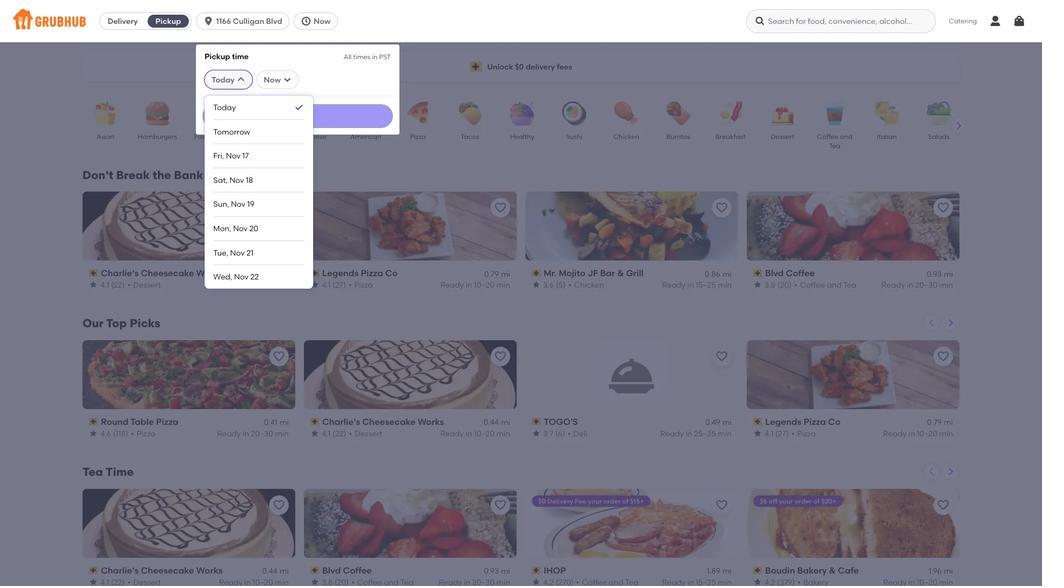 Task type: vqa. For each thing, say whether or not it's contained in the screenshot.
the leftmost 0.79 MI
yes



Task type: locate. For each thing, give the bounding box(es) containing it.
• coffee and tea
[[794, 280, 856, 289]]

1 vertical spatial 20–30
[[251, 429, 273, 438]]

0 vertical spatial 0.44 mi
[[262, 269, 289, 278]]

0 vertical spatial charlie's
[[101, 268, 139, 278]]

svg image
[[1013, 15, 1026, 28], [301, 16, 312, 27], [755, 16, 765, 27], [237, 75, 245, 84]]

1 vertical spatial 4.1 (27)
[[765, 429, 789, 438]]

and inside coffee and tea
[[840, 132, 852, 140]]

subscription pass image left the mr. at the right top
[[532, 269, 541, 277]]

chicken
[[613, 132, 639, 140], [574, 280, 604, 289]]

1 vertical spatial pickup
[[205, 52, 230, 61]]

0.93
[[927, 269, 942, 278], [484, 566, 499, 576]]

1 horizontal spatial $0
[[538, 497, 546, 505]]

1 horizontal spatial 0.79 mi
[[927, 418, 953, 427]]

0 vertical spatial ready in 20–30 min
[[882, 280, 953, 289]]

1 vertical spatial • dessert
[[349, 429, 382, 438]]

2 horizontal spatial • pizza
[[792, 429, 816, 438]]

2 vertical spatial cheesecake
[[141, 565, 194, 576]]

1 vertical spatial 0.93
[[484, 566, 499, 576]]

in inside main navigation navigation
[[372, 53, 378, 61]]

1 horizontal spatial • dessert
[[349, 429, 382, 438]]

charlie's
[[101, 268, 139, 278], [322, 416, 360, 427], [101, 565, 139, 576]]

today option
[[213, 95, 305, 120]]

1 vertical spatial caret left icon image
[[927, 467, 936, 476]]

1 horizontal spatial your
[[779, 497, 793, 505]]

2 vertical spatial caret right icon image
[[947, 467, 955, 476]]

0.79
[[484, 269, 499, 278], [927, 418, 942, 427]]

svg image up update
[[283, 75, 292, 84]]

break
[[116, 168, 150, 182]]

order left the $15+
[[603, 497, 621, 505]]

now inside button
[[314, 17, 331, 26]]

save this restaurant image
[[494, 201, 507, 214], [715, 201, 728, 214], [715, 350, 728, 363], [715, 499, 728, 512]]

italian image
[[868, 101, 906, 125]]

mon, nov 20
[[213, 224, 258, 233]]

don't
[[82, 168, 113, 182]]

1 vertical spatial delivery
[[547, 497, 573, 505]]

blvd
[[266, 17, 282, 26], [765, 268, 784, 278], [322, 565, 341, 576]]

ready
[[219, 280, 242, 289], [440, 280, 464, 289], [662, 280, 686, 289], [882, 280, 905, 289], [217, 429, 241, 438], [440, 429, 464, 438], [660, 429, 684, 438], [883, 429, 907, 438]]

save this restaurant image
[[937, 201, 950, 214], [272, 350, 285, 363], [494, 350, 507, 363], [937, 350, 950, 363], [272, 499, 285, 512], [494, 499, 507, 512], [937, 499, 950, 512]]

svg image left '1166'
[[203, 16, 214, 27]]

your right the off
[[779, 497, 793, 505]]

2 caret left icon image from the top
[[927, 467, 936, 476]]

0 horizontal spatial 4.1 (22)
[[100, 280, 125, 289]]

0 horizontal spatial delivery
[[108, 17, 138, 26]]

0 vertical spatial pickup
[[156, 17, 181, 26]]

1 vertical spatial tea
[[843, 280, 856, 289]]

times
[[353, 53, 370, 61]]

delivery button
[[100, 12, 146, 30]]

nov left 19 at the left top
[[231, 200, 245, 209]]

update button
[[203, 104, 393, 128]]

1 vertical spatial 4.1 (22)
[[322, 429, 346, 438]]

list box
[[213, 95, 305, 289]]

0 vertical spatial delivery
[[108, 17, 138, 26]]

of
[[622, 497, 629, 505], [813, 497, 820, 505]]

mi
[[280, 269, 289, 278], [501, 269, 510, 278], [722, 269, 732, 278], [944, 269, 953, 278], [280, 418, 289, 427], [501, 418, 510, 427], [722, 418, 732, 427], [944, 418, 953, 427], [280, 566, 289, 576], [501, 566, 510, 576], [722, 566, 732, 576], [944, 566, 953, 576]]

chicken image
[[607, 101, 645, 125]]

and
[[840, 132, 852, 140], [827, 280, 841, 289]]

1 horizontal spatial dessert
[[355, 429, 382, 438]]

1 horizontal spatial order
[[795, 497, 812, 505]]

1 vertical spatial charlie's
[[322, 416, 360, 427]]

subscription pass image left 'round'
[[89, 418, 99, 426]]

1 vertical spatial legends pizza co
[[765, 416, 841, 427]]

today down "pickup time"
[[212, 75, 234, 84]]

0 vertical spatial 4.1 (27)
[[322, 280, 346, 289]]

chicken down jf
[[574, 280, 604, 289]]

4.1 (27)
[[322, 280, 346, 289], [765, 429, 789, 438]]

1 horizontal spatial svg image
[[283, 75, 292, 84]]

pickup right delivery button
[[156, 17, 181, 26]]

0 horizontal spatial 0.93
[[484, 566, 499, 576]]

delivery
[[108, 17, 138, 26], [547, 497, 573, 505]]

1 vertical spatial svg image
[[283, 75, 292, 84]]

pickup time
[[205, 52, 249, 61]]

subscription pass image left boudin
[[753, 567, 763, 574]]

1 horizontal spatial of
[[813, 497, 820, 505]]

0 horizontal spatial tea
[[82, 465, 103, 479]]

caret left icon image
[[927, 319, 936, 327], [927, 467, 936, 476]]

0 vertical spatial works
[[196, 268, 223, 278]]

caret right icon image for tea time
[[947, 467, 955, 476]]

jf
[[588, 268, 598, 278]]

$0
[[515, 62, 524, 71], [538, 497, 546, 505]]

20–30 for blvd coffee
[[915, 280, 937, 289]]

and down coffee and tea image
[[840, 132, 852, 140]]

works for blvd coffee
[[196, 565, 223, 576]]

•
[[128, 280, 131, 289], [349, 280, 352, 289], [568, 280, 571, 289], [794, 280, 797, 289], [131, 429, 134, 438], [349, 429, 352, 438], [568, 429, 571, 438], [792, 429, 795, 438]]

2 vertical spatial 0.44 mi
[[262, 566, 289, 576]]

breakfast
[[716, 132, 746, 140]]

& left cafe
[[829, 565, 836, 576]]

0 horizontal spatial pickup
[[156, 17, 181, 26]]

0 vertical spatial (27)
[[332, 280, 346, 289]]

1 horizontal spatial blvd coffee
[[765, 268, 815, 278]]

0 horizontal spatial of
[[622, 497, 629, 505]]

update
[[286, 112, 310, 120]]

chinese
[[301, 132, 327, 140]]

pickup button
[[146, 12, 191, 30]]

0 horizontal spatial 0.93 mi
[[484, 566, 510, 576]]

your right the fee
[[588, 497, 602, 505]]

save this restaurant button
[[491, 198, 510, 218], [712, 198, 732, 218], [934, 198, 953, 218], [269, 347, 289, 366], [491, 347, 510, 366], [712, 347, 732, 366], [934, 347, 953, 366], [269, 495, 289, 515], [491, 495, 510, 515], [712, 495, 732, 515], [934, 495, 953, 515]]

1.96 mi
[[929, 566, 953, 576]]

nov
[[226, 151, 240, 160], [230, 175, 244, 185], [231, 200, 245, 209], [233, 224, 248, 233], [230, 248, 245, 257], [234, 272, 249, 281]]

chicken down chicken image on the right
[[613, 132, 639, 140]]

nov left 21
[[230, 248, 245, 257]]

4.1
[[100, 280, 109, 289], [322, 280, 331, 289], [322, 429, 331, 438], [765, 429, 774, 438]]

1 vertical spatial blvd
[[765, 268, 784, 278]]

today
[[212, 75, 234, 84], [213, 103, 236, 112]]

0 horizontal spatial • dessert
[[128, 280, 161, 289]]

0 vertical spatial blvd coffee
[[765, 268, 815, 278]]

20–30
[[915, 280, 937, 289], [251, 429, 273, 438]]

1 vertical spatial 0.79 mi
[[927, 418, 953, 427]]

• chicken
[[568, 280, 604, 289]]

1 vertical spatial blvd coffee
[[322, 565, 372, 576]]

and right (20)
[[827, 280, 841, 289]]

1 vertical spatial works
[[418, 416, 444, 427]]

0 vertical spatial svg image
[[203, 16, 214, 27]]

blvd coffee
[[765, 268, 815, 278], [322, 565, 372, 576]]

all times in pst
[[344, 53, 391, 61]]

nov left 22
[[234, 272, 249, 281]]

1 horizontal spatial ready in 20–30 min
[[882, 280, 953, 289]]

0.49
[[705, 418, 720, 427]]

our top picks
[[82, 316, 160, 330]]

fast food
[[194, 132, 225, 140]]

delivery left the fee
[[547, 497, 573, 505]]

(27)
[[332, 280, 346, 289], [775, 429, 789, 438]]

1 horizontal spatial 4.1 (22)
[[322, 429, 346, 438]]

1 caret left icon image from the top
[[927, 319, 936, 327]]

sat, nov 18
[[213, 175, 253, 185]]

cheesecake
[[141, 268, 194, 278], [362, 416, 415, 427], [141, 565, 194, 576]]

svg image
[[203, 16, 214, 27], [283, 75, 292, 84]]

0 vertical spatial dessert
[[771, 132, 794, 140]]

main navigation navigation
[[0, 0, 1042, 586]]

mexican image
[[243, 101, 281, 125]]

nov left 18
[[230, 175, 244, 185]]

burritos image
[[659, 101, 697, 125]]

1 horizontal spatial legends pizza co
[[765, 416, 841, 427]]

$0 left the fee
[[538, 497, 546, 505]]

0 vertical spatial caret left icon image
[[927, 319, 936, 327]]

of left $20+
[[813, 497, 820, 505]]

coffee and tea
[[817, 132, 852, 150]]

22
[[250, 272, 259, 281]]

subscription pass image right 0.41 mi
[[310, 418, 320, 426]]

fast
[[194, 132, 207, 140]]

delivery left "pickup" button
[[108, 17, 138, 26]]

american
[[350, 132, 381, 140]]

nov left "17"
[[226, 151, 240, 160]]

pickup inside button
[[156, 17, 181, 26]]

1 horizontal spatial blvd
[[322, 565, 341, 576]]

0 vertical spatial charlie's cheesecake works
[[101, 268, 223, 278]]

tea time
[[82, 465, 134, 479]]

2 your from the left
[[779, 497, 793, 505]]

ready in 20–30 min
[[882, 280, 953, 289], [217, 429, 289, 438]]

0 vertical spatial cheesecake
[[141, 268, 194, 278]]

2 horizontal spatial tea
[[843, 280, 856, 289]]

the
[[153, 168, 171, 182]]

subscription pass image for mr. mojito jf bar & grill
[[532, 269, 541, 277]]

blvd inside button
[[266, 17, 282, 26]]

charlie's cheesecake works
[[101, 268, 223, 278], [322, 416, 444, 427], [101, 565, 223, 576]]

$0 right unlock on the top left of the page
[[515, 62, 524, 71]]

0 vertical spatial (22)
[[111, 280, 125, 289]]

&
[[617, 268, 624, 278], [829, 565, 836, 576]]

1 horizontal spatial (22)
[[332, 429, 346, 438]]

0.93 mi
[[927, 269, 953, 278], [484, 566, 510, 576]]

0 horizontal spatial dessert
[[133, 280, 161, 289]]

2 vertical spatial 0.44
[[262, 566, 277, 576]]

2 vertical spatial charlie's
[[101, 565, 139, 576]]

1 vertical spatial 0.44
[[484, 418, 499, 427]]

pickup for pickup time
[[205, 52, 230, 61]]

min
[[275, 280, 289, 289], [496, 280, 510, 289], [718, 280, 732, 289], [939, 280, 953, 289], [275, 429, 289, 438], [496, 429, 510, 438], [718, 429, 732, 438], [939, 429, 953, 438]]

now
[[314, 17, 331, 26], [264, 75, 281, 84]]

1 horizontal spatial co
[[828, 416, 841, 427]]

1 horizontal spatial tea
[[829, 142, 840, 150]]

0 horizontal spatial $0
[[515, 62, 524, 71]]

0.41 mi
[[264, 418, 289, 427]]

1 vertical spatial 0.44 mi
[[484, 418, 510, 427]]

0.44 mi
[[262, 269, 289, 278], [484, 418, 510, 427], [262, 566, 289, 576]]

caret left icon image for tea time
[[927, 467, 936, 476]]

0 vertical spatial blvd
[[266, 17, 282, 26]]

25–35
[[694, 429, 716, 438]]

0 horizontal spatial chicken
[[574, 280, 604, 289]]

0.49 mi
[[705, 418, 732, 427]]

subscription pass image left togo's
[[532, 418, 541, 426]]

1 horizontal spatial 4.1 (27)
[[765, 429, 789, 438]]

sat,
[[213, 175, 228, 185]]

0.44
[[262, 269, 277, 278], [484, 418, 499, 427], [262, 566, 277, 576]]

pickup left "time"
[[205, 52, 230, 61]]

0 vertical spatial tea
[[829, 142, 840, 150]]

2 of from the left
[[813, 497, 820, 505]]

0 horizontal spatial blvd coffee
[[322, 565, 372, 576]]

today up tomorrow
[[213, 103, 236, 112]]

ready in 15–25 min
[[662, 280, 732, 289]]

2 order from the left
[[795, 497, 812, 505]]

nov for sun,
[[231, 200, 245, 209]]

cheesecake for legends pizza co
[[141, 268, 194, 278]]

star icon image
[[89, 280, 98, 289], [310, 280, 319, 289], [532, 280, 541, 289], [753, 280, 762, 289], [89, 429, 98, 438], [310, 429, 319, 438], [532, 429, 541, 438], [753, 429, 762, 438], [89, 578, 98, 586], [310, 578, 319, 586], [532, 578, 541, 586], [753, 578, 762, 586]]

1 vertical spatial today
[[213, 103, 236, 112]]

round table pizza
[[101, 416, 178, 427]]

hamburgers image
[[138, 101, 176, 125]]

0 horizontal spatial your
[[588, 497, 602, 505]]

chinese image
[[295, 101, 333, 125]]

time
[[232, 52, 249, 61]]

delivery
[[526, 62, 555, 71]]

1 vertical spatial caret right icon image
[[947, 319, 955, 327]]

0 vertical spatial now
[[314, 17, 331, 26]]

order left $20+
[[795, 497, 812, 505]]

caret right icon image
[[955, 122, 963, 130], [947, 319, 955, 327], [947, 467, 955, 476]]

pizza image
[[399, 101, 437, 125]]

togo's
[[544, 416, 578, 427]]

1 horizontal spatial 0.79
[[927, 418, 942, 427]]

0 horizontal spatial 0.79
[[484, 269, 499, 278]]

pst
[[379, 53, 391, 61]]

nov for fri,
[[226, 151, 240, 160]]

21
[[246, 248, 253, 257]]

& right bar
[[617, 268, 624, 278]]

legends
[[322, 268, 359, 278], [765, 416, 802, 427]]

list box containing today
[[213, 95, 305, 289]]

4.1 (22)
[[100, 280, 125, 289], [322, 429, 346, 438]]

2 vertical spatial works
[[196, 565, 223, 576]]

nov for tue,
[[230, 248, 245, 257]]

subscription pass image
[[89, 269, 99, 277], [310, 269, 320, 277], [753, 269, 763, 277], [753, 418, 763, 426], [89, 567, 99, 574], [310, 567, 320, 574], [532, 567, 541, 574]]

unlock $0 delivery fees
[[487, 62, 572, 71]]

ready in 20–30 min for blvd coffee
[[882, 280, 953, 289]]

1 horizontal spatial (27)
[[775, 429, 789, 438]]

subscription pass image
[[532, 269, 541, 277], [89, 418, 99, 426], [310, 418, 320, 426], [532, 418, 541, 426], [753, 567, 763, 574]]

mr. mojito jf bar & grill
[[544, 268, 644, 278]]

nov left the '20'
[[233, 224, 248, 233]]

of left the $15+
[[622, 497, 629, 505]]

1 horizontal spatial 20–30
[[915, 280, 937, 289]]

$15+
[[630, 497, 644, 505]]

wed, nov 22
[[213, 272, 259, 281]]

2 horizontal spatial dessert
[[771, 132, 794, 140]]

coffee
[[817, 132, 838, 140], [786, 268, 815, 278], [800, 280, 825, 289], [343, 565, 372, 576]]

(20)
[[777, 280, 792, 289]]

svg image inside 1166 culligan blvd button
[[203, 16, 214, 27]]

1 your from the left
[[588, 497, 602, 505]]

0 horizontal spatial legends pizza co
[[322, 268, 398, 278]]

0 horizontal spatial co
[[385, 268, 398, 278]]



Task type: describe. For each thing, give the bounding box(es) containing it.
asian
[[96, 132, 114, 140]]

pickup for pickup
[[156, 17, 181, 26]]

0 vertical spatial 4.1 (22)
[[100, 280, 125, 289]]

0 vertical spatial 0.79 mi
[[484, 269, 510, 278]]

tomorrow
[[213, 127, 250, 136]]

3.6
[[543, 280, 554, 289]]

caret right icon image for our top picks
[[947, 319, 955, 327]]

coffee and tea image
[[816, 101, 854, 125]]

caret left icon image for our top picks
[[927, 319, 936, 327]]

1 vertical spatial 0.79
[[927, 418, 942, 427]]

$20+
[[821, 497, 836, 505]]

0 vertical spatial chicken
[[613, 132, 639, 140]]

ihop
[[544, 565, 566, 576]]

1.89
[[707, 566, 720, 576]]

nov for mon,
[[233, 224, 248, 233]]

0 vertical spatial 0.79
[[484, 269, 499, 278]]

don't break the bank
[[82, 168, 203, 182]]

20
[[249, 224, 258, 233]]

bank
[[174, 168, 203, 182]]

mon,
[[213, 224, 231, 233]]

15–25
[[696, 280, 716, 289]]

breakfast image
[[712, 101, 750, 125]]

nov for sat,
[[230, 175, 244, 185]]

wed,
[[213, 272, 232, 281]]

1 horizontal spatial legends
[[765, 416, 802, 427]]

0 horizontal spatial now
[[264, 75, 281, 84]]

1166 culligan blvd button
[[196, 12, 294, 30]]

mr.
[[544, 268, 557, 278]]

burritos
[[666, 132, 690, 140]]

svg image inside now button
[[301, 16, 312, 27]]

4.6 (118)
[[100, 429, 128, 438]]

0 vertical spatial &
[[617, 268, 624, 278]]

salads image
[[920, 101, 958, 125]]

0 vertical spatial 0.93
[[927, 269, 942, 278]]

fee
[[575, 497, 586, 505]]

food
[[209, 132, 225, 140]]

$5 off your order of $20+
[[760, 497, 836, 505]]

unlock
[[487, 62, 513, 71]]

tea inside coffee and tea
[[829, 142, 840, 150]]

4.6
[[100, 429, 111, 438]]

delivery inside button
[[108, 17, 138, 26]]

1 horizontal spatial 0.93 mi
[[927, 269, 953, 278]]

0 horizontal spatial • pizza
[[131, 429, 155, 438]]

1 vertical spatial (27)
[[775, 429, 789, 438]]

sun, nov 19
[[213, 200, 254, 209]]

deli
[[573, 429, 587, 438]]

healthy
[[510, 132, 534, 140]]

1 vertical spatial (22)
[[332, 429, 346, 438]]

1 vertical spatial and
[[827, 280, 841, 289]]

cafe
[[838, 565, 859, 576]]

sun,
[[213, 200, 229, 209]]

now button
[[294, 12, 342, 30]]

0 vertical spatial co
[[385, 268, 398, 278]]

sushi
[[566, 132, 582, 140]]

asian image
[[86, 101, 124, 125]]

subscription pass image for round table pizza
[[89, 418, 99, 426]]

3.7 (6)
[[543, 429, 565, 438]]

dessert image
[[764, 101, 802, 125]]

charlie's for blvd
[[101, 565, 139, 576]]

list box inside main navigation navigation
[[213, 95, 305, 289]]

italian
[[877, 132, 897, 140]]

18
[[246, 175, 253, 185]]

catering
[[949, 17, 977, 25]]

save this restaurant image for togo's
[[715, 350, 728, 363]]

$0 delivery fee your order of $15+
[[538, 497, 644, 505]]

1 horizontal spatial delivery
[[547, 497, 573, 505]]

1 vertical spatial $0
[[538, 497, 546, 505]]

fri, nov 17
[[213, 151, 249, 160]]

mojito
[[559, 268, 586, 278]]

picks
[[130, 316, 160, 330]]

cheesecake for blvd coffee
[[141, 565, 194, 576]]

0 vertical spatial 0.44
[[262, 269, 277, 278]]

coffee inside coffee and tea
[[817, 132, 838, 140]]

(6)
[[555, 429, 565, 438]]

grubhub plus flag logo image
[[470, 62, 483, 72]]

1 vertical spatial 0.93 mi
[[484, 566, 510, 576]]

subscription pass image for boudin bakery & cafe
[[753, 567, 763, 574]]

2 vertical spatial blvd
[[322, 565, 341, 576]]

ready in 20–30 min for round table pizza
[[217, 429, 289, 438]]

2 vertical spatial tea
[[82, 465, 103, 479]]

0 vertical spatial caret right icon image
[[955, 122, 963, 130]]

works for legends pizza co
[[196, 268, 223, 278]]

save this restaurant image for mr. mojito jf bar & grill
[[715, 201, 728, 214]]

our
[[82, 316, 104, 330]]

17
[[242, 151, 249, 160]]

3.8 (20)
[[765, 280, 792, 289]]

$5
[[760, 497, 767, 505]]

togo's logo image
[[597, 340, 666, 409]]

fri,
[[213, 151, 224, 160]]

bar
[[600, 268, 615, 278]]

hamburgers
[[138, 132, 177, 140]]

1 vertical spatial dessert
[[133, 280, 161, 289]]

sushi image
[[555, 101, 593, 125]]

charlie's cheesecake works for blvd coffee
[[101, 565, 223, 576]]

1 vertical spatial charlie's cheesecake works
[[322, 416, 444, 427]]

19
[[247, 200, 254, 209]]

0.86 mi
[[705, 269, 732, 278]]

0 vertical spatial today
[[212, 75, 234, 84]]

salads
[[928, 132, 950, 140]]

subscription pass image for charlie's cheesecake works
[[310, 418, 320, 426]]

1 of from the left
[[622, 497, 629, 505]]

3.6 (5)
[[543, 280, 566, 289]]

time
[[106, 465, 134, 479]]

1 horizontal spatial &
[[829, 565, 836, 576]]

subscription pass image for togo's
[[532, 418, 541, 426]]

0 vertical spatial legends
[[322, 268, 359, 278]]

fees
[[557, 62, 572, 71]]

1 horizontal spatial • pizza
[[349, 280, 373, 289]]

1 vertical spatial cheesecake
[[362, 416, 415, 427]]

catering button
[[941, 9, 985, 33]]

• deli
[[568, 429, 587, 438]]

table
[[130, 416, 154, 427]]

boudin
[[765, 565, 795, 576]]

0 vertical spatial legends pizza co
[[322, 268, 398, 278]]

fast food image
[[191, 101, 228, 125]]

charlie's cheesecake works for legends pizza co
[[101, 268, 223, 278]]

1.96
[[929, 566, 942, 576]]

tacos image
[[451, 101, 489, 125]]

top
[[106, 316, 127, 330]]

charlie's for legends
[[101, 268, 139, 278]]

today inside option
[[213, 103, 236, 112]]

1 vertical spatial co
[[828, 416, 841, 427]]

tue,
[[213, 248, 228, 257]]

tue, nov 21
[[213, 248, 253, 257]]

save this restaurant image for legends pizza co
[[494, 201, 507, 214]]

grill
[[626, 268, 644, 278]]

3.8
[[765, 280, 776, 289]]

0 vertical spatial • dessert
[[128, 280, 161, 289]]

ready in 25–35 min
[[660, 429, 732, 438]]

off
[[769, 497, 777, 505]]

american image
[[347, 101, 385, 125]]

check icon image
[[294, 102, 305, 113]]

(5)
[[556, 280, 566, 289]]

0.41
[[264, 418, 277, 427]]

0.86
[[705, 269, 720, 278]]

1166
[[216, 17, 231, 26]]

20–30 for round table pizza
[[251, 429, 273, 438]]

1166 culligan blvd
[[216, 17, 282, 26]]

bakery
[[797, 565, 827, 576]]

(118)
[[113, 429, 128, 438]]

1 order from the left
[[603, 497, 621, 505]]

nov for wed,
[[234, 272, 249, 281]]

healthy image
[[503, 101, 541, 125]]

mexican
[[248, 132, 275, 140]]



